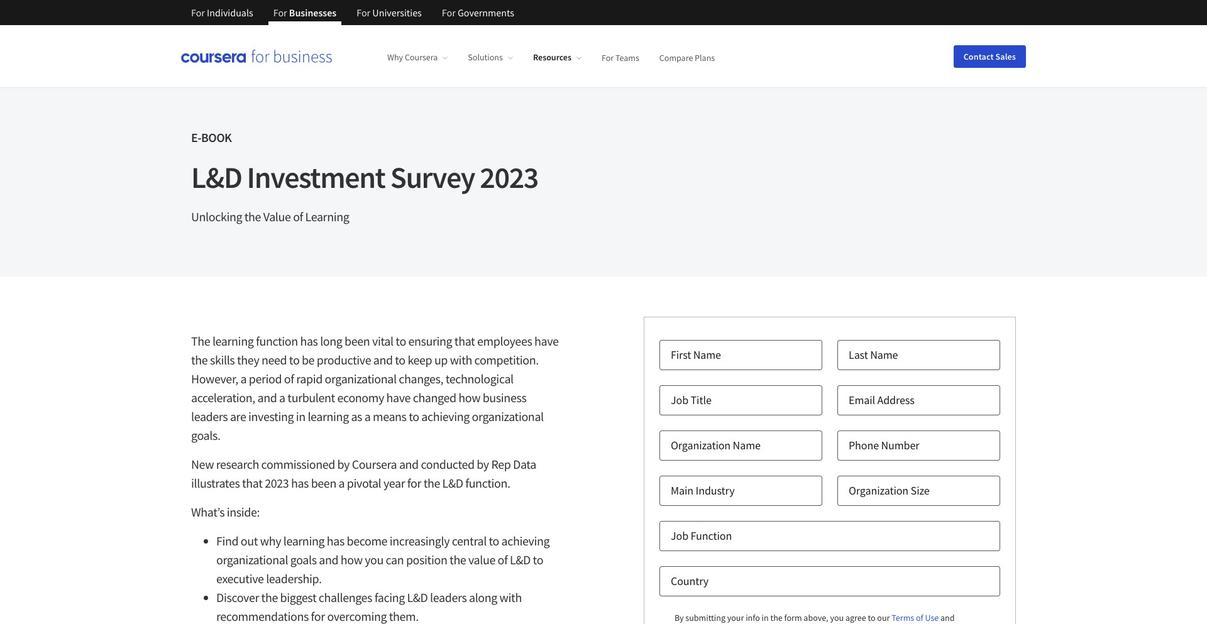 Task type: vqa. For each thing, say whether or not it's contained in the screenshot.
THAT
yes



Task type: locate. For each thing, give the bounding box(es) containing it.
data
[[513, 457, 536, 472]]

banner navigation
[[181, 0, 524, 25]]

1 vertical spatial with
[[500, 590, 522, 606]]

coursera
[[405, 52, 438, 63], [352, 457, 397, 472]]

how down become
[[341, 552, 363, 568]]

0 horizontal spatial how
[[341, 552, 363, 568]]

Last Name text field
[[838, 340, 1001, 370]]

the down the
[[191, 352, 208, 368]]

job title
[[671, 393, 712, 408]]

increasingly
[[390, 533, 450, 549]]

0 horizontal spatial with
[[450, 352, 472, 368]]

for for governments
[[442, 6, 456, 19]]

1 vertical spatial 2023
[[265, 475, 289, 491]]

0 vertical spatial coursera
[[405, 52, 438, 63]]

keep
[[408, 352, 432, 368]]

use
[[925, 613, 939, 624]]

have up means
[[386, 390, 411, 406]]

2 by from the left
[[477, 457, 489, 472]]

value
[[263, 209, 291, 225]]

1 horizontal spatial have
[[535, 333, 559, 349]]

for left businesses on the top left of page
[[273, 6, 287, 19]]

the down the conducted
[[424, 475, 440, 491]]

0 vertical spatial with
[[450, 352, 472, 368]]

acceleration,
[[191, 390, 255, 406]]

0 vertical spatial in
[[296, 409, 306, 425]]

has down commissioned
[[291, 475, 309, 491]]

0 horizontal spatial you
[[365, 552, 384, 568]]

0 vertical spatial has
[[300, 333, 318, 349]]

0 horizontal spatial by
[[337, 457, 350, 472]]

0 vertical spatial that
[[455, 333, 475, 349]]

a down "they"
[[241, 371, 247, 387]]

0 horizontal spatial been
[[311, 475, 336, 491]]

Email Address email field
[[838, 386, 1001, 416]]

has
[[300, 333, 318, 349], [291, 475, 309, 491], [327, 533, 345, 549]]

what's inside:
[[191, 504, 260, 520]]

function
[[256, 333, 298, 349]]

name down job title 'text box'
[[733, 438, 761, 453]]

job function
[[671, 529, 732, 543]]

the left "value"
[[244, 209, 261, 225]]

for for businesses
[[273, 6, 287, 19]]

1 vertical spatial that
[[242, 475, 263, 491]]

1 horizontal spatial leaders
[[430, 590, 467, 606]]

and up 'year'
[[399, 457, 419, 472]]

compare plans link
[[660, 52, 715, 63]]

with right the up at the bottom of page
[[450, 352, 472, 368]]

have
[[535, 333, 559, 349], [386, 390, 411, 406]]

that right ensuring
[[455, 333, 475, 349]]

last
[[849, 348, 868, 362]]

a
[[241, 371, 247, 387], [279, 390, 285, 406], [365, 409, 371, 425], [339, 475, 345, 491]]

are
[[230, 409, 246, 425]]

rep
[[491, 457, 511, 472]]

1 vertical spatial leaders
[[430, 590, 467, 606]]

conducted
[[421, 457, 475, 472]]

for inside the new research commissioned by coursera and conducted by rep data illustrates that 2023 has been a pivotal year for the l&d function.
[[407, 475, 421, 491]]

survey
[[390, 158, 475, 196]]

the down central at the bottom of the page
[[450, 552, 466, 568]]

of left rapid
[[284, 371, 294, 387]]

and right goals
[[319, 552, 338, 568]]

compare plans
[[660, 52, 715, 63]]

achieving right central at the bottom of the page
[[502, 533, 550, 549]]

leaders left along
[[430, 590, 467, 606]]

that down research
[[242, 475, 263, 491]]

l&d investment survey 2023
[[191, 158, 538, 196]]

has inside the learning function has long been vital to ensuring that employees have the skills they need to be productive and to keep up with competition. however, a period of rapid organizational changes, technological acceleration, and a turbulent economy have changed how business leaders are investing in learning as a means to achieving organizational goals.
[[300, 333, 318, 349]]

2 vertical spatial of
[[498, 552, 508, 568]]

0 vertical spatial for
[[407, 475, 421, 491]]

organization for organization size
[[849, 484, 909, 498]]

learning up skills
[[213, 333, 254, 349]]

organizational up economy
[[325, 371, 397, 387]]

and inside find out why learning has become increasingly central to achieving organizational goals and how you can position the value of l&d to executive leadership. discover the biggest challenges facing l&d leaders along with recommendations for overcoming them.
[[319, 552, 338, 568]]

learning
[[305, 209, 349, 225]]

1 horizontal spatial organization
[[849, 484, 909, 498]]

2 horizontal spatial organizational
[[472, 409, 544, 425]]

overcoming
[[327, 609, 387, 625]]

0 vertical spatial you
[[365, 552, 384, 568]]

of right "value"
[[293, 209, 303, 225]]

0 vertical spatial learning
[[213, 333, 254, 349]]

of right value
[[498, 552, 508, 568]]

1 horizontal spatial with
[[500, 590, 522, 606]]

terms of use link
[[892, 612, 939, 625]]

value
[[469, 552, 496, 568]]

job left function
[[671, 529, 689, 543]]

2 job from the top
[[671, 529, 689, 543]]

of
[[293, 209, 303, 225], [284, 371, 294, 387], [498, 552, 508, 568]]

0 horizontal spatial have
[[386, 390, 411, 406]]

2 horizontal spatial name
[[871, 348, 898, 362]]

job left "title"
[[671, 393, 689, 408]]

biggest
[[280, 590, 317, 606]]

1 horizontal spatial achieving
[[502, 533, 550, 549]]

you inside find out why learning has become increasingly central to achieving organizational goals and how you can position the value of l&d to executive leadership. discover the biggest challenges facing l&d leaders along with recommendations for overcoming them.
[[365, 552, 384, 568]]

1 horizontal spatial how
[[459, 390, 481, 406]]

how down the technological
[[459, 390, 481, 406]]

and inside the new research commissioned by coursera and conducted by rep data illustrates that 2023 has been a pivotal year for the l&d function.
[[399, 457, 419, 472]]

0 horizontal spatial name
[[694, 348, 721, 362]]

for
[[191, 6, 205, 19], [273, 6, 287, 19], [357, 6, 371, 19], [442, 6, 456, 19], [602, 52, 614, 63]]

title
[[691, 393, 712, 408]]

of inside find out why learning has become increasingly central to achieving organizational goals and how you can position the value of l&d to executive leadership. discover the biggest challenges facing l&d leaders along with recommendations for overcoming them.
[[498, 552, 508, 568]]

leaders inside the learning function has long been vital to ensuring that employees have the skills they need to be productive and to keep up with competition. however, a period of rapid organizational changes, technological acceleration, and a turbulent economy have changed how business leaders are investing in learning as a means to achieving organizational goals.
[[191, 409, 228, 425]]

1 horizontal spatial in
[[762, 613, 769, 624]]

1 vertical spatial coursera
[[352, 457, 397, 472]]

individuals
[[207, 6, 253, 19]]

in down turbulent
[[296, 409, 306, 425]]

0 horizontal spatial organization
[[671, 438, 731, 453]]

1 horizontal spatial been
[[345, 333, 370, 349]]

that inside the new research commissioned by coursera and conducted by rep data illustrates that 2023 has been a pivotal year for the l&d function.
[[242, 475, 263, 491]]

coursera up the pivotal
[[352, 457, 397, 472]]

by up the pivotal
[[337, 457, 350, 472]]

name right first
[[694, 348, 721, 362]]

for left individuals
[[191, 6, 205, 19]]

pivotal
[[347, 475, 381, 491]]

0 vertical spatial organization
[[671, 438, 731, 453]]

be
[[302, 352, 315, 368]]

for down biggest
[[311, 609, 325, 625]]

1 vertical spatial organization
[[849, 484, 909, 498]]

0 horizontal spatial coursera
[[352, 457, 397, 472]]

have right employees
[[535, 333, 559, 349]]

been down commissioned
[[311, 475, 336, 491]]

for universities
[[357, 6, 422, 19]]

terms of
[[892, 613, 924, 624]]

1 job from the top
[[671, 393, 689, 408]]

period
[[249, 371, 282, 387]]

coursera right why
[[405, 52, 438, 63]]

0 vertical spatial achieving
[[422, 409, 470, 425]]

1 horizontal spatial that
[[455, 333, 475, 349]]

to
[[396, 333, 406, 349], [289, 352, 300, 368], [395, 352, 406, 368], [409, 409, 419, 425], [489, 533, 499, 549], [533, 552, 543, 568]]

1 vertical spatial of
[[284, 371, 294, 387]]

l&d inside the new research commissioned by coursera and conducted by rep data illustrates that 2023 has been a pivotal year for the l&d function.
[[442, 475, 463, 491]]

name
[[694, 348, 721, 362], [871, 348, 898, 362], [733, 438, 761, 453]]

number
[[881, 438, 920, 453]]

the learning function has long been vital to ensuring that employees have the skills they need to be productive and to keep up with competition. however, a period of rapid organizational changes, technological acceleration, and a turbulent economy have changed how business leaders are investing in learning as a means to achieving organizational goals.
[[191, 333, 559, 443]]

for individuals
[[191, 6, 253, 19]]

the inside the learning function has long been vital to ensuring that employees have the skills they need to be productive and to keep up with competition. however, a period of rapid organizational changes, technological acceleration, and a turbulent economy have changed how business leaders are investing in learning as a means to achieving organizational goals.
[[191, 352, 208, 368]]

organizational down business
[[472, 409, 544, 425]]

for left governments at top left
[[442, 6, 456, 19]]

how
[[459, 390, 481, 406], [341, 552, 363, 568]]

1 vertical spatial been
[[311, 475, 336, 491]]

organization left size on the bottom of page
[[849, 484, 909, 498]]

has up be
[[300, 333, 318, 349]]

1 horizontal spatial name
[[733, 438, 761, 453]]

0 vertical spatial how
[[459, 390, 481, 406]]

been up productive
[[345, 333, 370, 349]]

name right last
[[871, 348, 898, 362]]

2 vertical spatial has
[[327, 533, 345, 549]]

solutions
[[468, 52, 503, 63]]

1 vertical spatial achieving
[[502, 533, 550, 549]]

organizational down out
[[216, 552, 288, 568]]

for left universities
[[357, 6, 371, 19]]

in right 'info'
[[762, 613, 769, 624]]

has left become
[[327, 533, 345, 549]]

name for organization name
[[733, 438, 761, 453]]

0 horizontal spatial for
[[311, 609, 325, 625]]

turbulent
[[288, 390, 335, 406]]

1 horizontal spatial for
[[407, 475, 421, 491]]

for businesses
[[273, 6, 337, 19]]

to right value
[[533, 552, 543, 568]]

1 vertical spatial organizational
[[472, 409, 544, 425]]

e-
[[191, 130, 201, 145]]

leaders up goals.
[[191, 409, 228, 425]]

universities
[[373, 6, 422, 19]]

what's
[[191, 504, 225, 520]]

achieving down changed at the left of page
[[422, 409, 470, 425]]

in
[[296, 409, 306, 425], [762, 613, 769, 624]]

2023
[[480, 158, 538, 196], [265, 475, 289, 491]]

of inside the learning function has long been vital to ensuring that employees have the skills they need to be productive and to keep up with competition. however, a period of rapid organizational changes, technological acceleration, and a turbulent economy have changed how business leaders are investing in learning as a means to achieving organizational goals.
[[284, 371, 294, 387]]

why
[[260, 533, 281, 549]]

for inside find out why learning has become increasingly central to achieving organizational goals and how you can position the value of l&d to executive leadership. discover the biggest challenges facing l&d leaders along with recommendations for overcoming them.
[[311, 609, 325, 625]]

the
[[244, 209, 261, 225], [191, 352, 208, 368], [424, 475, 440, 491], [450, 552, 466, 568], [261, 590, 278, 606], [771, 613, 783, 624]]

why coursera link
[[387, 52, 448, 63]]

they
[[237, 352, 259, 368]]

0 horizontal spatial that
[[242, 475, 263, 491]]

1 vertical spatial has
[[291, 475, 309, 491]]

illustrates
[[191, 475, 240, 491]]

that inside the learning function has long been vital to ensuring that employees have the skills they need to be productive and to keep up with competition. however, a period of rapid organizational changes, technological acceleration, and a turbulent economy have changed how business leaders are investing in learning as a means to achieving organizational goals.
[[455, 333, 475, 349]]

you right above, at the bottom
[[830, 613, 844, 624]]

0 vertical spatial been
[[345, 333, 370, 349]]

technological
[[446, 371, 514, 387]]

with right along
[[500, 590, 522, 606]]

facing
[[375, 590, 405, 606]]

0 vertical spatial leaders
[[191, 409, 228, 425]]

for right 'year'
[[407, 475, 421, 491]]

the inside the new research commissioned by coursera and conducted by rep data illustrates that 2023 has been a pivotal year for the l&d function.
[[424, 475, 440, 491]]

organization down "title"
[[671, 438, 731, 453]]

the left form
[[771, 613, 783, 624]]

2 vertical spatial organizational
[[216, 552, 288, 568]]

find
[[216, 533, 239, 549]]

0 horizontal spatial in
[[296, 409, 306, 425]]

a left the pivotal
[[339, 475, 345, 491]]

0 vertical spatial 2023
[[480, 158, 538, 196]]

business
[[483, 390, 527, 406]]

l&d down the conducted
[[442, 475, 463, 491]]

1 vertical spatial in
[[762, 613, 769, 624]]

info
[[746, 613, 760, 624]]

1 vertical spatial job
[[671, 529, 689, 543]]

0 horizontal spatial achieving
[[422, 409, 470, 425]]

name for first name
[[694, 348, 721, 362]]

you down become
[[365, 552, 384, 568]]

the up recommendations
[[261, 590, 278, 606]]

learning down turbulent
[[308, 409, 349, 425]]

Phone Number telephone field
[[838, 431, 1001, 461]]

1 horizontal spatial organizational
[[325, 371, 397, 387]]

productive
[[317, 352, 371, 368]]

1 vertical spatial for
[[311, 609, 325, 625]]

0 vertical spatial job
[[671, 393, 689, 408]]

country
[[671, 574, 709, 589]]

0 horizontal spatial organizational
[[216, 552, 288, 568]]

1 vertical spatial learning
[[308, 409, 349, 425]]

has inside the new research commissioned by coursera and conducted by rep data illustrates that 2023 has been a pivotal year for the l&d function.
[[291, 475, 309, 491]]

0 horizontal spatial 2023
[[265, 475, 289, 491]]

to left keep
[[395, 352, 406, 368]]

2 vertical spatial learning
[[283, 533, 325, 549]]

coursera for business image
[[181, 50, 332, 63]]

1 vertical spatial you
[[830, 613, 844, 624]]

1 horizontal spatial by
[[477, 457, 489, 472]]

by left rep
[[477, 457, 489, 472]]

email address
[[849, 393, 915, 408]]

for
[[407, 475, 421, 491], [311, 609, 325, 625]]

learning up goals
[[283, 533, 325, 549]]

form
[[785, 613, 802, 624]]

1 vertical spatial how
[[341, 552, 363, 568]]

l&d
[[191, 158, 242, 196], [442, 475, 463, 491], [510, 552, 531, 568], [407, 590, 428, 606]]

0 horizontal spatial leaders
[[191, 409, 228, 425]]

organization
[[671, 438, 731, 453], [849, 484, 909, 498]]



Task type: describe. For each thing, give the bounding box(es) containing it.
leaders inside find out why learning has become increasingly central to achieving organizational goals and how you can position the value of l&d to executive leadership. discover the biggest challenges facing l&d leaders along with recommendations for overcoming them.
[[430, 590, 467, 606]]

a inside the new research commissioned by coursera and conducted by rep data illustrates that 2023 has been a pivotal year for the l&d function.
[[339, 475, 345, 491]]

as
[[351, 409, 362, 425]]

your
[[728, 613, 744, 624]]

1 horizontal spatial 2023
[[480, 158, 538, 196]]

resources link
[[533, 52, 582, 63]]

position
[[406, 552, 447, 568]]

above,
[[804, 613, 829, 624]]

for teams
[[602, 52, 639, 63]]

challenges
[[319, 590, 372, 606]]

l&d right value
[[510, 552, 531, 568]]

function.
[[466, 475, 510, 491]]

in inside the learning function has long been vital to ensuring that employees have the skills they need to be productive and to keep up with competition. however, a period of rapid organizational changes, technological acceleration, and a turbulent economy have changed how business leaders are investing in learning as a means to achieving organizational goals.
[[296, 409, 306, 425]]

by submitting your info in the form above, you agree to our terms of use and
[[675, 613, 957, 624]]

phone number
[[849, 438, 920, 453]]

contact sales
[[964, 51, 1016, 62]]

achieving inside find out why learning has become increasingly central to achieving organizational goals and how you can position the value of l&d to executive leadership. discover the biggest challenges facing l&d leaders along with recommendations for overcoming them.
[[502, 533, 550, 549]]

employees
[[477, 333, 532, 349]]

to right means
[[409, 409, 419, 425]]

economy
[[337, 390, 384, 406]]

out
[[241, 533, 258, 549]]

to left be
[[289, 352, 300, 368]]

email
[[849, 393, 875, 408]]

organization size
[[849, 484, 930, 498]]

a right as
[[365, 409, 371, 425]]

resources
[[533, 52, 572, 63]]

function
[[691, 529, 732, 543]]

along
[[469, 590, 497, 606]]

been inside the learning function has long been vital to ensuring that employees have the skills they need to be productive and to keep up with competition. however, a period of rapid organizational changes, technological acceleration, and a turbulent economy have changed how business leaders are investing in learning as a means to achieving organizational goals.
[[345, 333, 370, 349]]

has inside find out why learning has become increasingly central to achieving organizational goals and how you can position the value of l&d to executive leadership. discover the biggest challenges facing l&d leaders along with recommendations for overcoming them.
[[327, 533, 345, 549]]

achieving inside the learning function has long been vital to ensuring that employees have the skills they need to be productive and to keep up with competition. however, a period of rapid organizational changes, technological acceleration, and a turbulent economy have changed how business leaders are investing in learning as a means to achieving organizational goals.
[[422, 409, 470, 425]]

l&d up unlocking
[[191, 158, 242, 196]]

sales
[[996, 51, 1016, 62]]

industry
[[696, 484, 735, 498]]

and down 'vital'
[[373, 352, 393, 368]]

means
[[373, 409, 407, 425]]

discover
[[216, 590, 259, 606]]

for for individuals
[[191, 6, 205, 19]]

a up investing
[[279, 390, 285, 406]]

up
[[434, 352, 448, 368]]

agree to
[[846, 613, 876, 624]]

1 horizontal spatial coursera
[[405, 52, 438, 63]]

changed
[[413, 390, 456, 406]]

0 vertical spatial have
[[535, 333, 559, 349]]

with inside find out why learning has become increasingly central to achieving organizational goals and how you can position the value of l&d to executive leadership. discover the biggest challenges facing l&d leaders along with recommendations for overcoming them.
[[500, 590, 522, 606]]

e-book
[[191, 130, 232, 145]]

been inside the new research commissioned by coursera and conducted by rep data illustrates that 2023 has been a pivotal year for the l&d function.
[[311, 475, 336, 491]]

ensuring
[[408, 333, 452, 349]]

investing
[[248, 409, 294, 425]]

inside:
[[227, 504, 260, 520]]

competition.
[[475, 352, 539, 368]]

Job Title text field
[[660, 386, 823, 416]]

and down period
[[258, 390, 277, 406]]

First Name text field
[[660, 340, 823, 370]]

executive
[[216, 571, 264, 587]]

submitting
[[686, 613, 726, 624]]

main
[[671, 484, 694, 498]]

organization name
[[671, 438, 761, 453]]

long
[[320, 333, 342, 349]]

skills
[[210, 352, 235, 368]]

contact sales button
[[954, 45, 1026, 68]]

to up value
[[489, 533, 499, 549]]

how inside the learning function has long been vital to ensuring that employees have the skills they need to be productive and to keep up with competition. however, a period of rapid organizational changes, technological acceleration, and a turbulent economy have changed how business leaders are investing in learning as a means to achieving organizational goals.
[[459, 390, 481, 406]]

1 by from the left
[[337, 457, 350, 472]]

last name
[[849, 348, 898, 362]]

0 vertical spatial of
[[293, 209, 303, 225]]

why coursera
[[387, 52, 438, 63]]

and right use
[[941, 613, 955, 624]]

learning inside find out why learning has become increasingly central to achieving organizational goals and how you can position the value of l&d to executive leadership. discover the biggest challenges facing l&d leaders along with recommendations for overcoming them.
[[283, 533, 325, 549]]

Organization Name text field
[[660, 431, 823, 461]]

solutions link
[[468, 52, 513, 63]]

however,
[[191, 371, 238, 387]]

new
[[191, 457, 214, 472]]

central
[[452, 533, 487, 549]]

become
[[347, 533, 387, 549]]

job for job function
[[671, 529, 689, 543]]

first name
[[671, 348, 721, 362]]

teams
[[616, 52, 639, 63]]

1 horizontal spatial you
[[830, 613, 844, 624]]

investment
[[247, 158, 385, 196]]

organizational inside find out why learning has become increasingly central to achieving organizational goals and how you can position the value of l&d to executive leadership. discover the biggest challenges facing l&d leaders along with recommendations for overcoming them.
[[216, 552, 288, 568]]

job for job title
[[671, 393, 689, 408]]

organization for organization name
[[671, 438, 731, 453]]

plans
[[695, 52, 715, 63]]

find out why learning has become increasingly central to achieving organizational goals and how you can position the value of l&d to executive leadership. discover the biggest challenges facing l&d leaders along with recommendations for overcoming them.
[[216, 533, 550, 625]]

first
[[671, 348, 691, 362]]

our
[[878, 613, 890, 624]]

changes,
[[399, 371, 443, 387]]

leadership.
[[266, 571, 322, 587]]

for left teams
[[602, 52, 614, 63]]

address
[[878, 393, 915, 408]]

how inside find out why learning has become increasingly central to achieving organizational goals and how you can position the value of l&d to executive leadership. discover the biggest challenges facing l&d leaders along with recommendations for overcoming them.
[[341, 552, 363, 568]]

for governments
[[442, 6, 514, 19]]

need
[[262, 352, 287, 368]]

compare
[[660, 52, 693, 63]]

1 vertical spatial have
[[386, 390, 411, 406]]

contact
[[964, 51, 994, 62]]

year
[[384, 475, 405, 491]]

size
[[911, 484, 930, 498]]

coursera inside the new research commissioned by coursera and conducted by rep data illustrates that 2023 has been a pivotal year for the l&d function.
[[352, 457, 397, 472]]

goals.
[[191, 428, 220, 443]]

name for last name
[[871, 348, 898, 362]]

new research commissioned by coursera and conducted by rep data illustrates that 2023 has been a pivotal year for the l&d function.
[[191, 457, 536, 491]]

businesses
[[289, 6, 337, 19]]

for teams link
[[602, 52, 639, 63]]

why
[[387, 52, 403, 63]]

phone
[[849, 438, 879, 453]]

goals
[[290, 552, 317, 568]]

them.
[[389, 609, 419, 625]]

l&d up them.
[[407, 590, 428, 606]]

for for universities
[[357, 6, 371, 19]]

by
[[675, 613, 684, 624]]

unlocking
[[191, 209, 242, 225]]

vital
[[372, 333, 394, 349]]

to right 'vital'
[[396, 333, 406, 349]]

2023 inside the new research commissioned by coursera and conducted by rep data illustrates that 2023 has been a pivotal year for the l&d function.
[[265, 475, 289, 491]]

book
[[201, 130, 232, 145]]

with inside the learning function has long been vital to ensuring that employees have the skills they need to be productive and to keep up with competition. however, a period of rapid organizational changes, technological acceleration, and a turbulent economy have changed how business leaders are investing in learning as a means to achieving organizational goals.
[[450, 352, 472, 368]]

0 vertical spatial organizational
[[325, 371, 397, 387]]



